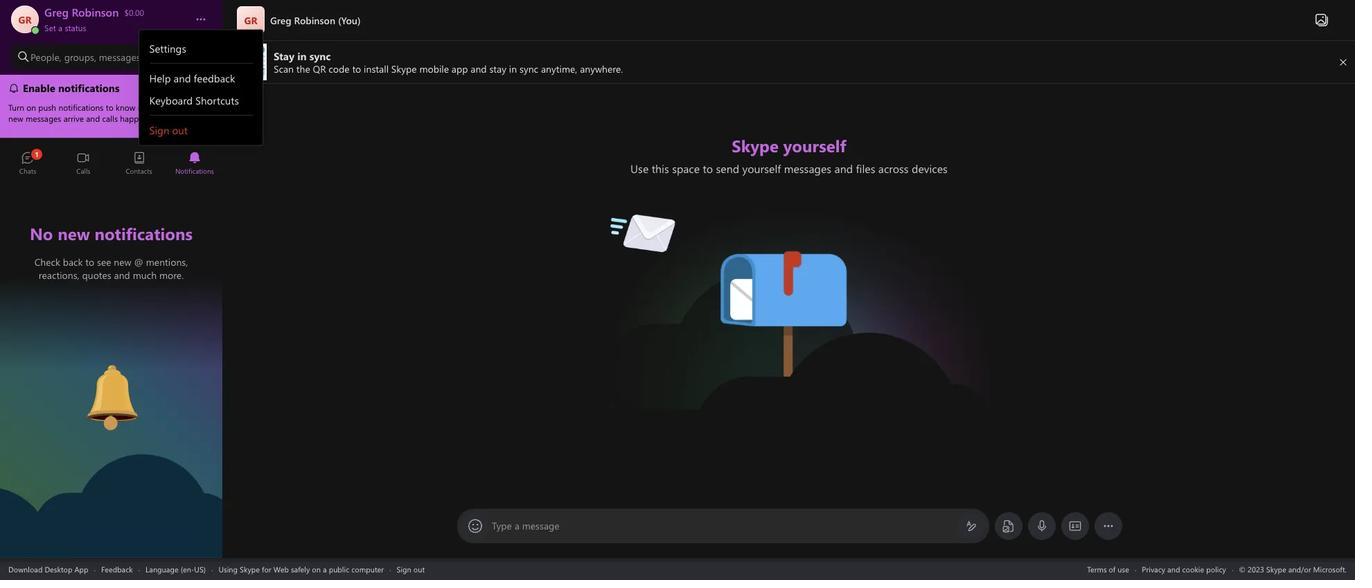 Task type: locate. For each thing, give the bounding box(es) containing it.
download desktop app
[[8, 565, 88, 575]]

people, groups, messages, web button
[[11, 44, 184, 69]]

public
[[329, 565, 349, 575]]

terms of use link
[[1088, 565, 1130, 575]]

people,
[[30, 50, 62, 63]]

language (en-us)
[[146, 565, 206, 575]]

2 vertical spatial a
[[323, 565, 327, 575]]

out
[[414, 565, 425, 575]]

web
[[145, 50, 163, 63]]

cookie
[[1183, 565, 1205, 575]]

type
[[492, 520, 512, 533]]

a right the 'on'
[[323, 565, 327, 575]]

1 vertical spatial a
[[515, 520, 520, 533]]

a right the 'type'
[[515, 520, 520, 533]]

app
[[74, 565, 88, 575]]

0 horizontal spatial a
[[58, 22, 62, 33]]

on
[[312, 565, 321, 575]]

use
[[1118, 565, 1130, 575]]

download desktop app link
[[8, 565, 88, 575]]

messages,
[[99, 50, 143, 63]]

set a status button
[[44, 19, 182, 33]]

a right set
[[58, 22, 62, 33]]

people, groups, messages, web
[[30, 50, 163, 63]]

a
[[58, 22, 62, 33], [515, 520, 520, 533], [323, 565, 327, 575]]

terms of use
[[1088, 565, 1130, 575]]

language
[[146, 565, 179, 575]]

a inside button
[[58, 22, 62, 33]]

privacy and cookie policy
[[1142, 565, 1227, 575]]

feedback
[[101, 565, 133, 575]]

policy
[[1207, 565, 1227, 575]]

menu
[[140, 64, 263, 115]]

sign
[[397, 565, 412, 575]]

message
[[522, 520, 560, 533]]

bell
[[70, 359, 87, 374]]

and
[[1168, 565, 1181, 575]]

2 horizontal spatial a
[[515, 520, 520, 533]]

tab list
[[0, 146, 222, 184]]

0 vertical spatial a
[[58, 22, 62, 33]]

web
[[274, 565, 289, 575]]

us)
[[194, 565, 206, 575]]

skype
[[240, 565, 260, 575]]



Task type: describe. For each thing, give the bounding box(es) containing it.
groups,
[[64, 50, 96, 63]]

status
[[65, 22, 86, 33]]

safely
[[291, 565, 310, 575]]

computer
[[352, 565, 384, 575]]

terms
[[1088, 565, 1107, 575]]

privacy
[[1142, 565, 1166, 575]]

using skype for web safely on a public computer link
[[219, 565, 384, 575]]

(en-
[[181, 565, 194, 575]]

using skype for web safely on a public computer
[[219, 565, 384, 575]]

a for message
[[515, 520, 520, 533]]

download
[[8, 565, 43, 575]]

a for status
[[58, 22, 62, 33]]

sign out link
[[397, 565, 425, 575]]

sign out
[[397, 565, 425, 575]]

privacy and cookie policy link
[[1142, 565, 1227, 575]]

type a message
[[492, 520, 560, 533]]

feedback link
[[101, 565, 133, 575]]

desktop
[[45, 565, 72, 575]]

set a status
[[44, 22, 86, 33]]

of
[[1109, 565, 1116, 575]]

language (en-us) link
[[146, 565, 206, 575]]

Type a message text field
[[493, 520, 955, 534]]

set
[[44, 22, 56, 33]]

1 horizontal spatial a
[[323, 565, 327, 575]]

for
[[262, 565, 271, 575]]

using
[[219, 565, 238, 575]]



Task type: vqa. For each thing, say whether or not it's contained in the screenshot.
Type a message
yes



